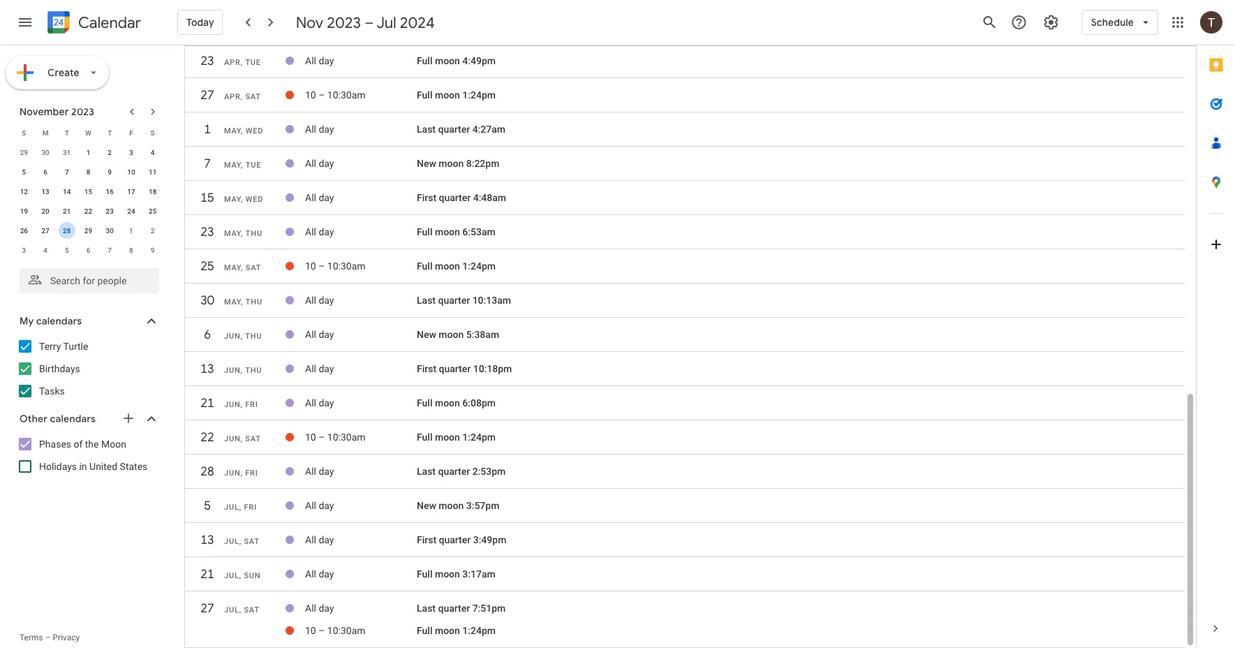 Task type: locate. For each thing, give the bounding box(es) containing it.
10 – 10:30am cell for 27
[[305, 84, 417, 106]]

1 vertical spatial 27 row
[[185, 596, 1186, 628]]

0 vertical spatial 23 link
[[195, 48, 220, 73]]

2 vertical spatial 13
[[200, 532, 214, 548]]

all for full moon 4:49pm
[[305, 55, 316, 67]]

4 all day from the top
[[305, 192, 334, 203]]

1 vertical spatial may , wed
[[224, 195, 264, 204]]

13 for first quarter 10:18pm
[[200, 361, 214, 377]]

full down full moon 6:08pm button
[[417, 432, 433, 443]]

day inside 7 row
[[319, 158, 334, 169]]

full moon 1:24pm for 22
[[417, 432, 496, 443]]

1 vertical spatial 22
[[200, 429, 214, 445]]

8 all from the top
[[305, 363, 316, 375]]

all day cell inside 27 "row group"
[[305, 597, 417, 620]]

1 vertical spatial apr
[[224, 92, 241, 101]]

0 vertical spatial 23 row
[[185, 48, 1186, 80]]

0 vertical spatial 13
[[41, 187, 49, 196]]

1 vertical spatial first
[[417, 363, 437, 375]]

23 link
[[195, 48, 220, 73], [195, 219, 220, 245]]

all day cell for first quarter 3:49pm
[[305, 529, 417, 551]]

f
[[129, 129, 133, 137]]

first for first quarter 4:48am
[[417, 192, 437, 203]]

3 down f
[[129, 148, 133, 156]]

row down 29 'element'
[[13, 240, 163, 260]]

0 horizontal spatial 8
[[86, 168, 90, 176]]

last inside 1 "row"
[[417, 123, 436, 135]]

5 down october 29 element
[[22, 168, 26, 176]]

1 horizontal spatial 6
[[86, 246, 90, 254]]

15 row
[[185, 185, 1186, 217]]

25 down 18
[[149, 207, 157, 215]]

1:24pm down 7:51pm
[[463, 625, 496, 637]]

2 may , thu from the top
[[224, 298, 263, 306]]

all inside 30 row
[[305, 295, 316, 306]]

thu for 23
[[246, 229, 263, 238]]

2 10:30am from the top
[[328, 260, 366, 272]]

wed inside 15 row
[[246, 195, 264, 204]]

2 10 – 10:30am cell from the top
[[305, 255, 417, 277]]

1 vertical spatial calendars
[[50, 413, 96, 425]]

0 vertical spatial 22
[[84, 207, 92, 215]]

1 may , wed from the top
[[224, 126, 264, 135]]

0 horizontal spatial 2023
[[71, 105, 94, 118]]

quarter down full moon 3:17am button
[[438, 603, 470, 614]]

fri up jun , sat
[[245, 400, 258, 409]]

all day for last quarter 10:13am
[[305, 295, 334, 306]]

first quarter 4:48am button
[[417, 192, 507, 203]]

4
[[151, 148, 155, 156], [43, 246, 47, 254]]

0 vertical spatial 21 link
[[195, 391, 220, 416]]

– inside 22 row
[[319, 432, 325, 443]]

fri for 5
[[244, 503, 257, 512]]

22 up 29 'element'
[[84, 207, 92, 215]]

may inside 25 row
[[224, 263, 241, 272]]

fri inside 5 row
[[244, 503, 257, 512]]

full
[[417, 55, 433, 67], [417, 89, 433, 101], [417, 226, 433, 238], [417, 260, 433, 272], [417, 397, 433, 409], [417, 432, 433, 443], [417, 569, 433, 580], [417, 625, 433, 637]]

1 vertical spatial 2023
[[71, 105, 94, 118]]

1 horizontal spatial 7
[[108, 246, 112, 254]]

13 link for first quarter 3:49pm
[[195, 527, 220, 553]]

14 day from the top
[[319, 603, 334, 614]]

14 all day cell from the top
[[305, 597, 417, 620]]

28
[[63, 226, 71, 235], [200, 464, 214, 480]]

3 full moon 1:24pm button from the top
[[417, 432, 496, 443]]

0 vertical spatial 13 row
[[185, 356, 1186, 388]]

december 5 element
[[59, 242, 75, 259]]

1 all from the top
[[305, 55, 316, 67]]

first quarter 3:49pm
[[417, 534, 507, 546]]

2 horizontal spatial 30
[[200, 292, 214, 308]]

22 inside november 2023 grid
[[84, 207, 92, 215]]

full up last quarter 7:51pm
[[417, 569, 433, 580]]

may , thu
[[224, 229, 263, 238], [224, 298, 263, 306]]

1 vertical spatial jun , fri
[[224, 469, 258, 478]]

1 vertical spatial 5
[[65, 246, 69, 254]]

0 horizontal spatial 2
[[108, 148, 112, 156]]

settings menu image
[[1044, 14, 1060, 31]]

1 27 link from the top
[[195, 82, 220, 108]]

apr inside the 27 row
[[224, 92, 241, 101]]

10:30am
[[328, 89, 366, 101], [328, 260, 366, 272], [328, 432, 366, 443], [328, 625, 366, 637]]

7 day from the top
[[319, 329, 334, 340]]

all day inside 7 row
[[305, 158, 334, 169]]

day inside 15 row
[[319, 192, 334, 203]]

all day cell inside 6 'row'
[[305, 323, 417, 346]]

day inside the 28 row
[[319, 466, 334, 477]]

1 first from the top
[[417, 192, 437, 203]]

1 thu from the top
[[246, 229, 263, 238]]

sat inside 25 row
[[246, 263, 261, 272]]

row down "22" element on the top of the page
[[13, 221, 163, 240]]

, inside the 28 row
[[241, 469, 243, 478]]

28 up 5 link
[[200, 464, 214, 480]]

full moon 1:24pm inside 22 row
[[417, 432, 496, 443]]

9
[[108, 168, 112, 176], [151, 246, 155, 254]]

privacy link
[[53, 633, 80, 643]]

1 jul , sat from the top
[[224, 537, 260, 546]]

0 vertical spatial 27 row
[[185, 82, 1186, 115]]

sat for the 25 link
[[246, 263, 261, 272]]

1 vertical spatial jun , thu
[[224, 366, 262, 375]]

holidays in united states
[[39, 461, 148, 472]]

12 all day cell from the top
[[305, 529, 417, 551]]

jun , thu inside 6 'row'
[[224, 332, 262, 341]]

s right f
[[151, 129, 155, 137]]

day for first quarter 3:49pm
[[319, 534, 334, 546]]

0 horizontal spatial 6
[[43, 168, 47, 176]]

0 vertical spatial 21
[[63, 207, 71, 215]]

day for new moon 5:38am
[[319, 329, 334, 340]]

13 row down 5 row
[[185, 527, 1186, 560]]

apr , sat
[[224, 92, 261, 101]]

first up the full moon 6:08pm
[[417, 363, 437, 375]]

1 horizontal spatial 4
[[151, 148, 155, 156]]

, inside 15 row
[[241, 195, 243, 204]]

21 row
[[185, 391, 1186, 423], [185, 562, 1186, 594]]

jun , thu
[[224, 332, 262, 341], [224, 366, 262, 375]]

1 horizontal spatial 2
[[151, 226, 155, 235]]

16 element
[[101, 183, 118, 200]]

2 horizontal spatial 1
[[203, 121, 210, 137]]

tue
[[245, 58, 261, 67], [246, 161, 262, 169]]

my calendars list
[[3, 335, 173, 402]]

28 inside cell
[[63, 226, 71, 235]]

fri for 28
[[245, 469, 258, 478]]

12 all from the top
[[305, 534, 316, 546]]

23 row up 25 row
[[185, 219, 1186, 252]]

row containing 12
[[13, 182, 163, 201]]

all day inside 30 row
[[305, 295, 334, 306]]

0 horizontal spatial 22
[[84, 207, 92, 215]]

full moon 6:08pm
[[417, 397, 496, 409]]

6 down 30 link
[[203, 327, 210, 343]]

jul right 5 link
[[224, 503, 239, 512]]

12 all day from the top
[[305, 534, 334, 546]]

10 – 10:30am for 22
[[305, 432, 366, 443]]

all inside 1 "row"
[[305, 123, 316, 135]]

11 day from the top
[[319, 500, 334, 512]]

13 all day from the top
[[305, 569, 334, 580]]

, inside 7 row
[[241, 161, 243, 169]]

1 new from the top
[[417, 158, 437, 169]]

0 vertical spatial 9
[[108, 168, 112, 176]]

new down last quarter 4:27am button
[[417, 158, 437, 169]]

1 may from the top
[[224, 126, 241, 135]]

thu
[[246, 229, 263, 238], [246, 298, 263, 306], [245, 332, 262, 341], [245, 366, 262, 375]]

may , wed
[[224, 126, 264, 135], [224, 195, 264, 204]]

full moon 3:17am
[[417, 569, 496, 580]]

nov 2023 – jul 2024
[[296, 13, 435, 32]]

, for 6 link at the left of page
[[241, 332, 243, 341]]

all day cell inside 1 "row"
[[305, 118, 417, 140]]

23 link left apr , tue
[[195, 48, 220, 73]]

3 full from the top
[[417, 226, 433, 238]]

tasks
[[39, 385, 65, 397]]

quarter up new moon 8:22pm button
[[438, 123, 470, 135]]

0 vertical spatial 6
[[43, 168, 47, 176]]

all day for first quarter 4:48am
[[305, 192, 334, 203]]

new moon 3:57pm
[[417, 500, 500, 512]]

4 10 – 10:30am from the top
[[305, 625, 366, 637]]

1:24pm down "4:49pm"
[[463, 89, 496, 101]]

moon for jun , fri
[[435, 397, 460, 409]]

7 for 7 link at left
[[203, 155, 210, 172]]

thu up jun , sat
[[245, 366, 262, 375]]

all for last quarter 10:13am
[[305, 295, 316, 306]]

13
[[41, 187, 49, 196], [200, 361, 214, 377], [200, 532, 214, 548]]

may for 30
[[224, 298, 241, 306]]

2 horizontal spatial 7
[[203, 155, 210, 172]]

1 horizontal spatial 1
[[129, 226, 133, 235]]

4 all day cell from the top
[[305, 187, 417, 209]]

new moon 8:22pm
[[417, 158, 500, 169]]

0 vertical spatial 1
[[203, 121, 210, 137]]

30 down the m
[[41, 148, 49, 156]]

, for 7 link at left
[[241, 161, 243, 169]]

2024
[[400, 13, 435, 32]]

quarter for 10:18pm
[[439, 363, 471, 375]]

all day cell inside 7 row
[[305, 152, 417, 175]]

1 horizontal spatial s
[[151, 129, 155, 137]]

4 10 – 10:30am cell from the top
[[305, 620, 417, 642]]

all
[[305, 55, 316, 67], [305, 123, 316, 135], [305, 158, 316, 169], [305, 192, 316, 203], [305, 226, 316, 238], [305, 295, 316, 306], [305, 329, 316, 340], [305, 363, 316, 375], [305, 397, 316, 409], [305, 466, 316, 477], [305, 500, 316, 512], [305, 534, 316, 546], [305, 569, 316, 580], [305, 603, 316, 614]]

thu inside 6 'row'
[[245, 332, 262, 341]]

moon down full moon 6:53am
[[435, 260, 460, 272]]

moon inside the 27 row
[[435, 89, 460, 101]]

2023 up w on the top of the page
[[71, 105, 94, 118]]

3 last from the top
[[417, 466, 436, 477]]

1 inside "row"
[[203, 121, 210, 137]]

quarter inside the 28 row
[[438, 466, 470, 477]]

7 full from the top
[[417, 569, 433, 580]]

moon for may , tue
[[439, 158, 464, 169]]

quarter inside 27 "row group"
[[438, 603, 470, 614]]

last
[[417, 123, 436, 135], [417, 295, 436, 306], [417, 466, 436, 477], [417, 603, 436, 614]]

all day cell inside the 28 row
[[305, 460, 417, 483]]

4 all from the top
[[305, 192, 316, 203]]

full moon 4:49pm
[[417, 55, 496, 67]]

full inside 22 row
[[417, 432, 433, 443]]

10 all from the top
[[305, 466, 316, 477]]

0 vertical spatial 30
[[41, 148, 49, 156]]

2023 right nov
[[327, 13, 361, 32]]

1 vertical spatial 29
[[84, 226, 92, 235]]

1:24pm inside 25 row
[[463, 260, 496, 272]]

1 21 link from the top
[[195, 391, 220, 416]]

all for first quarter 10:18pm
[[305, 363, 316, 375]]

1:24pm down 6:08pm
[[463, 432, 496, 443]]

first
[[417, 192, 437, 203], [417, 363, 437, 375], [417, 534, 437, 546]]

5 row from the top
[[13, 201, 163, 221]]

23 down "16"
[[106, 207, 114, 215]]

row group containing 29
[[13, 143, 163, 260]]

1 vertical spatial new
[[417, 329, 437, 340]]

2:53pm
[[473, 466, 506, 477]]

4 last from the top
[[417, 603, 436, 614]]

0 vertical spatial new
[[417, 158, 437, 169]]

4 down 27 element
[[43, 246, 47, 254]]

schedule button
[[1083, 6, 1159, 39]]

sat up sun on the left of page
[[244, 537, 260, 546]]

29
[[20, 148, 28, 156], [84, 226, 92, 235]]

day for last quarter 2:53pm
[[319, 466, 334, 477]]

1 13 row from the top
[[185, 356, 1186, 388]]

1 up december 8 element
[[129, 226, 133, 235]]

full moon 1:24pm
[[417, 89, 496, 101], [417, 260, 496, 272], [417, 432, 496, 443], [417, 625, 496, 637]]

1 vertical spatial 21 row
[[185, 562, 1186, 594]]

full down 2024
[[417, 55, 433, 67]]

9 all day cell from the top
[[305, 392, 417, 414]]

day for full moon 6:08pm
[[319, 397, 334, 409]]

0 horizontal spatial 30
[[41, 148, 49, 156]]

all day inside 27 "row group"
[[305, 603, 334, 614]]

quarter inside 15 row
[[439, 192, 471, 203]]

2 all day cell from the top
[[305, 118, 417, 140]]

7
[[203, 155, 210, 172], [65, 168, 69, 176], [108, 246, 112, 254]]

6 inside 'row'
[[203, 327, 210, 343]]

0 horizontal spatial 28
[[63, 226, 71, 235]]

27 link inside "row group"
[[195, 596, 220, 621]]

quarter up the full moon 6:08pm
[[439, 363, 471, 375]]

, inside 30 row
[[241, 298, 243, 306]]

all day cell for first quarter 10:18pm
[[305, 358, 417, 380]]

1 wed from the top
[[246, 126, 264, 135]]

0 vertical spatial 23
[[200, 53, 214, 69]]

full moon 1:24pm down full moon 6:53am
[[417, 260, 496, 272]]

moon inside 6 'row'
[[439, 329, 464, 340]]

12 element
[[16, 183, 32, 200]]

day for last quarter 4:27am
[[319, 123, 334, 135]]

10 – 10:30am cell for 25
[[305, 255, 417, 277]]

all day for first quarter 3:49pm
[[305, 534, 334, 546]]

25 up 30 link
[[200, 258, 214, 274]]

13 link for first quarter 10:18pm
[[195, 356, 220, 381]]

13 link down 5 link
[[195, 527, 220, 553]]

1 10:30am from the top
[[328, 89, 366, 101]]

1 10 – 10:30am from the top
[[305, 89, 366, 101]]

0 vertical spatial tue
[[245, 58, 261, 67]]

last inside the 28 row
[[417, 466, 436, 477]]

1 vertical spatial 21 link
[[195, 562, 220, 587]]

all day cell for last quarter 10:13am
[[305, 289, 417, 312]]

28 cell
[[56, 221, 78, 240]]

full moon 1:24pm for 25
[[417, 260, 496, 272]]

day for new moon 3:57pm
[[319, 500, 334, 512]]

thu down 'may , sat'
[[246, 298, 263, 306]]

13 row down 6 'row'
[[185, 356, 1186, 388]]

10 element
[[123, 163, 140, 180]]

13 link down 6 link at the left of page
[[195, 356, 220, 381]]

10
[[305, 89, 316, 101], [127, 168, 135, 176], [305, 260, 316, 272], [305, 432, 316, 443], [305, 625, 316, 637]]

moon inside 25 row
[[435, 260, 460, 272]]

1 vertical spatial 30
[[106, 226, 114, 235]]

1 jun , thu from the top
[[224, 332, 262, 341]]

4 full moon 1:24pm from the top
[[417, 625, 496, 637]]

10:30am for 25
[[328, 260, 366, 272]]

13 row
[[185, 356, 1186, 388], [185, 527, 1186, 560]]

full moon 1:24pm inside 25 row
[[417, 260, 496, 272]]

1:24pm
[[463, 89, 496, 101], [463, 260, 496, 272], [463, 432, 496, 443], [463, 625, 496, 637]]

10 – 10:30am inside 22 row
[[305, 432, 366, 443]]

2023 for november
[[71, 105, 94, 118]]

sat right 22 link
[[245, 435, 261, 443]]

5 may from the top
[[224, 263, 241, 272]]

1 vertical spatial 23
[[106, 207, 114, 215]]

2 tue from the top
[[246, 161, 262, 169]]

29 left october 30 element
[[20, 148, 28, 156]]

2 vertical spatial 21
[[200, 566, 214, 582]]

may right the 25 link
[[224, 263, 241, 272]]

7 inside row
[[203, 155, 210, 172]]

full down 'full moon 4:49pm' at the top left
[[417, 89, 433, 101]]

6 day from the top
[[319, 295, 334, 306]]

21 link up 22 link
[[195, 391, 220, 416]]

28 for '28' element on the top left of the page
[[63, 226, 71, 235]]

terry turtle
[[39, 341, 88, 352]]

fri down jun , sat
[[245, 469, 258, 478]]

row
[[13, 123, 163, 143], [13, 143, 163, 162], [13, 162, 163, 182], [13, 182, 163, 201], [13, 201, 163, 221], [13, 221, 163, 240], [13, 240, 163, 260]]

last inside 27 "row group"
[[417, 603, 436, 614]]

1 23 link from the top
[[195, 48, 220, 73]]

thu for 30
[[246, 298, 263, 306]]

full moon 1:24pm button down last quarter 7:51pm
[[417, 625, 496, 637]]

0 vertical spatial 25
[[149, 207, 157, 215]]

tue inside 7 row
[[246, 161, 262, 169]]

other calendars
[[20, 413, 96, 425]]

2 vertical spatial first
[[417, 534, 437, 546]]

1 horizontal spatial 9
[[151, 246, 155, 254]]

10:30am for 27
[[328, 89, 366, 101]]

last up new moon 3:57pm
[[417, 466, 436, 477]]

my
[[20, 315, 34, 328]]

sat inside 22 row
[[245, 435, 261, 443]]

may for 1
[[224, 126, 241, 135]]

8
[[86, 168, 90, 176], [129, 246, 133, 254]]

moon left 5:38am
[[439, 329, 464, 340]]

day inside 30 row
[[319, 295, 334, 306]]

0 vertical spatial 2023
[[327, 13, 361, 32]]

0 vertical spatial wed
[[246, 126, 264, 135]]

1 vertical spatial 28
[[200, 464, 214, 480]]

all day for last quarter 7:51pm
[[305, 603, 334, 614]]

10 – 10:30am
[[305, 89, 366, 101], [305, 260, 366, 272], [305, 432, 366, 443], [305, 625, 366, 637]]

1 apr from the top
[[224, 58, 241, 67]]

full moon 1:24pm down 'full moon 4:49pm' at the top left
[[417, 89, 496, 101]]

all inside 6 'row'
[[305, 329, 316, 340]]

may , thu up 'may , sat'
[[224, 229, 263, 238]]

tab list
[[1197, 45, 1236, 609]]

1 may , thu from the top
[[224, 229, 263, 238]]

1 vertical spatial wed
[[246, 195, 264, 204]]

6 down 29 'element'
[[86, 246, 90, 254]]

1 vertical spatial tue
[[246, 161, 262, 169]]

– for first 10 – 10:30am cell from the bottom
[[319, 625, 325, 637]]

1 vertical spatial 13 row
[[185, 527, 1186, 560]]

3:49pm
[[473, 534, 507, 546]]

may , thu inside 30 row
[[224, 298, 263, 306]]

15 up "22" element on the top of the page
[[84, 187, 92, 196]]

9 down december 2 element
[[151, 246, 155, 254]]

all day inside 15 row
[[305, 192, 334, 203]]

2 vertical spatial 5
[[203, 498, 210, 514]]

0 horizontal spatial s
[[22, 129, 26, 137]]

may right 1 link
[[224, 126, 241, 135]]

27 row group
[[185, 596, 1186, 648]]

jun , thu up jun , sat
[[224, 366, 262, 375]]

8 all day from the top
[[305, 363, 334, 375]]

0 horizontal spatial 29
[[20, 148, 28, 156]]

8 day from the top
[[319, 363, 334, 375]]

2 vertical spatial 27
[[200, 600, 214, 617]]

29 element
[[80, 222, 97, 239]]

, for the 25 link
[[241, 263, 243, 272]]

full moon 1:24pm button inside 25 row
[[417, 260, 496, 272]]

1:24pm inside 22 row
[[463, 432, 496, 443]]

last for 27
[[417, 603, 436, 614]]

1:24pm for 22
[[463, 432, 496, 443]]

10 all day from the top
[[305, 466, 334, 477]]

jun inside 6 'row'
[[224, 332, 241, 341]]

2 vertical spatial new
[[417, 500, 437, 512]]

10 – 10:30am cell inside 22 row
[[305, 426, 417, 449]]

0 horizontal spatial 1
[[86, 148, 90, 156]]

15 inside row
[[84, 187, 92, 196]]

1 tue from the top
[[245, 58, 261, 67]]

other calendars list
[[3, 433, 173, 478]]

4 full moon 1:24pm button from the top
[[417, 625, 496, 637]]

3 all from the top
[[305, 158, 316, 169]]

row down "15" element
[[13, 201, 163, 221]]

moon left 6:08pm
[[435, 397, 460, 409]]

day inside 1 "row"
[[319, 123, 334, 135]]

3 row from the top
[[13, 162, 163, 182]]

jun for 13
[[224, 366, 241, 375]]

3 10:30am from the top
[[328, 432, 366, 443]]

2 last from the top
[[417, 295, 436, 306]]

3 1:24pm from the top
[[463, 432, 496, 443]]

1 vertical spatial 13 link
[[195, 527, 220, 553]]

moon inside 27 "row group"
[[435, 625, 460, 637]]

0 horizontal spatial 3
[[22, 246, 26, 254]]

5 day from the top
[[319, 226, 334, 238]]

moon inside 7 row
[[439, 158, 464, 169]]

7 down 1 link
[[203, 155, 210, 172]]

27 inside row
[[41, 226, 49, 235]]

sat right the 25 link
[[246, 263, 261, 272]]

1 all day cell from the top
[[305, 50, 417, 72]]

jul down the jul , fri
[[224, 537, 239, 546]]

6 row from the top
[[13, 221, 163, 240]]

15 inside the 15 link
[[200, 190, 214, 206]]

15 for the 15 link
[[200, 190, 214, 206]]

, for 27 link within the "row group"
[[239, 606, 242, 614]]

28 up "december 5" element
[[63, 226, 71, 235]]

1 jun from the top
[[224, 332, 241, 341]]

jun inside the 28 row
[[224, 469, 241, 478]]

6 full from the top
[[417, 432, 433, 443]]

full moon 6:53am button
[[417, 226, 496, 238]]

0 vertical spatial fri
[[245, 400, 258, 409]]

moon down last quarter 7:51pm button
[[435, 625, 460, 637]]

jun for 22
[[224, 435, 241, 443]]

6 up '13' element
[[43, 168, 47, 176]]

3 new from the top
[[417, 500, 437, 512]]

1 vertical spatial jul , sat
[[224, 606, 260, 614]]

moon inside 5 row
[[439, 500, 464, 512]]

22 row
[[185, 425, 1186, 457]]

0 horizontal spatial 9
[[108, 168, 112, 176]]

sat for 27 link within the "row group"
[[244, 606, 260, 614]]

full moon 1:24pm for 27
[[417, 89, 496, 101]]

30 row
[[185, 288, 1186, 320]]

day inside 6 'row'
[[319, 329, 334, 340]]

21 for full moon 6:08pm
[[200, 395, 214, 411]]

21 link left jul , sun
[[195, 562, 220, 587]]

11 all from the top
[[305, 500, 316, 512]]

fri inside the 28 row
[[245, 469, 258, 478]]

7 all day cell from the top
[[305, 323, 417, 346]]

all day cell inside 30 row
[[305, 289, 417, 312]]

1 vertical spatial 1
[[86, 148, 90, 156]]

jul , sun
[[224, 571, 261, 580]]

last quarter 7:51pm button
[[417, 603, 506, 614]]

1 horizontal spatial 8
[[129, 246, 133, 254]]

apr up apr , sat
[[224, 58, 241, 67]]

1 vertical spatial 27
[[41, 226, 49, 235]]

25 for 25 element
[[149, 207, 157, 215]]

november 2023
[[20, 105, 94, 118]]

1 row from the top
[[13, 123, 163, 143]]

thu for 13
[[245, 366, 262, 375]]

may , wed down may , tue
[[224, 195, 264, 204]]

1 horizontal spatial 29
[[84, 226, 92, 235]]

last up new moon 8:22pm button
[[417, 123, 436, 135]]

5 left the jul , fri
[[203, 498, 210, 514]]

6 for 6 link at the left of page
[[203, 327, 210, 343]]

0 vertical spatial 27 link
[[195, 82, 220, 108]]

all inside 5 row
[[305, 500, 316, 512]]

5 inside "december 5" element
[[65, 246, 69, 254]]

13 for first quarter 3:49pm
[[200, 532, 214, 548]]

10 all day cell from the top
[[305, 460, 417, 483]]

15 down 7 link at left
[[200, 190, 214, 206]]

jun inside 21 row
[[224, 400, 241, 409]]

new moon 8:22pm button
[[417, 158, 500, 169]]

sat down sun on the left of page
[[244, 606, 260, 614]]

9 inside december 9 element
[[151, 246, 155, 254]]

day for last quarter 7:51pm
[[319, 603, 334, 614]]

, for 30 link
[[241, 298, 243, 306]]

2 horizontal spatial 6
[[203, 327, 210, 343]]

None search field
[[0, 263, 173, 293]]

2 all from the top
[[305, 123, 316, 135]]

full moon 1:24pm down full moon 6:08pm button
[[417, 432, 496, 443]]

0 vertical spatial 13 link
[[195, 356, 220, 381]]

10 – 10:30am cell
[[305, 84, 417, 106], [305, 255, 417, 277], [305, 426, 417, 449], [305, 620, 417, 642]]

23
[[200, 53, 214, 69], [106, 207, 114, 215], [200, 224, 214, 240]]

moon
[[435, 55, 460, 67], [435, 89, 460, 101], [439, 158, 464, 169], [435, 226, 460, 238], [435, 260, 460, 272], [439, 329, 464, 340], [435, 397, 460, 409], [435, 432, 460, 443], [439, 500, 464, 512], [435, 569, 460, 580], [435, 625, 460, 637]]

2
[[108, 148, 112, 156], [151, 226, 155, 235]]

29 inside 'element'
[[84, 226, 92, 235]]

last up new moon 5:38am button
[[417, 295, 436, 306]]

may right 30 link
[[224, 298, 241, 306]]

17 element
[[123, 183, 140, 200]]

27
[[200, 87, 214, 103], [41, 226, 49, 235], [200, 600, 214, 617]]

jun , fri right 28 link
[[224, 469, 258, 478]]

28 row
[[185, 459, 1186, 491]]

0 vertical spatial 2
[[108, 148, 112, 156]]

29 down "22" element on the top of the page
[[84, 226, 92, 235]]

2 s from the left
[[151, 129, 155, 137]]

all for first quarter 3:49pm
[[305, 534, 316, 546]]

11 element
[[144, 163, 161, 180]]

21 left jul , sun
[[200, 566, 214, 582]]

7 up 14 element
[[65, 168, 69, 176]]

last quarter 2:53pm button
[[417, 466, 506, 477]]

add other calendars image
[[122, 412, 136, 425]]

row group
[[13, 143, 163, 260]]

27 inside "row group"
[[200, 600, 214, 617]]

full for apr , tue
[[417, 55, 433, 67]]

2 first from the top
[[417, 363, 437, 375]]

may , thu down 'may , sat'
[[224, 298, 263, 306]]

jul
[[377, 13, 397, 32], [224, 503, 239, 512], [224, 537, 239, 546], [224, 571, 239, 580], [224, 606, 239, 614]]

full moon 1:24pm button for 22
[[417, 432, 496, 443]]

new moon 5:38am button
[[417, 329, 500, 340]]

13 down 5 link
[[200, 532, 214, 548]]

november
[[20, 105, 69, 118]]

all day cell
[[305, 50, 417, 72], [305, 118, 417, 140], [305, 152, 417, 175], [305, 187, 417, 209], [305, 221, 417, 243], [305, 289, 417, 312], [305, 323, 417, 346], [305, 358, 417, 380], [305, 392, 417, 414], [305, 460, 417, 483], [305, 495, 417, 517], [305, 529, 417, 551], [305, 563, 417, 585], [305, 597, 417, 620]]

3 10 – 10:30am cell from the top
[[305, 426, 417, 449]]

, inside 27 "row group"
[[239, 606, 242, 614]]

10 for 22
[[305, 432, 316, 443]]

4 1:24pm from the top
[[463, 625, 496, 637]]

0 vertical spatial 27
[[200, 87, 214, 103]]

all day for new moon 5:38am
[[305, 329, 334, 340]]

27 for 10
[[200, 87, 214, 103]]

10:13am
[[473, 295, 511, 306]]

0 horizontal spatial t
[[65, 129, 69, 137]]

1 vertical spatial 21
[[200, 395, 214, 411]]

jul , sat up jul , sun
[[224, 537, 260, 546]]

all inside 7 row
[[305, 158, 316, 169]]

all inside the 28 row
[[305, 466, 316, 477]]

new down last quarter 10:13am
[[417, 329, 437, 340]]

tue up apr , sat
[[245, 58, 261, 67]]

quarter inside 1 "row"
[[438, 123, 470, 135]]

2 up 16 element
[[108, 148, 112, 156]]

1 horizontal spatial 15
[[200, 190, 214, 206]]

jul down jul , sun
[[224, 606, 239, 614]]

terms
[[20, 633, 43, 643]]

0 vertical spatial jul , sat
[[224, 537, 260, 546]]

wed
[[246, 126, 264, 135], [246, 195, 264, 204]]

1 21 row from the top
[[185, 391, 1186, 423]]

quarter up full moon 3:17am at the bottom of page
[[439, 534, 471, 546]]

november 2023 grid
[[13, 123, 163, 260]]

5 inside 5 link
[[203, 498, 210, 514]]

full down full moon 6:53am
[[417, 260, 433, 272]]

1 horizontal spatial 3
[[129, 148, 133, 156]]

3 day from the top
[[319, 158, 334, 169]]

15 link
[[195, 185, 220, 210]]

7 row from the top
[[13, 240, 163, 260]]

2 row from the top
[[13, 143, 163, 162]]

jun for 28
[[224, 469, 241, 478]]

3
[[129, 148, 133, 156], [22, 246, 26, 254]]

5 for "december 5" element
[[65, 246, 69, 254]]

9 day from the top
[[319, 397, 334, 409]]

– inside 25 row
[[319, 260, 325, 272]]

1:24pm down 6:53am
[[463, 260, 496, 272]]

8:22pm
[[467, 158, 500, 169]]

full moon 1:24pm button inside 22 row
[[417, 432, 496, 443]]

quarter
[[438, 123, 470, 135], [439, 192, 471, 203], [438, 295, 470, 306], [439, 363, 471, 375], [438, 466, 470, 477], [439, 534, 471, 546], [438, 603, 470, 614]]

0 vertical spatial apr
[[224, 58, 241, 67]]

may inside 7 row
[[224, 161, 241, 169]]

14
[[63, 187, 71, 196]]

the
[[85, 438, 99, 450]]

moon down full moon 6:08pm button
[[435, 432, 460, 443]]

3 10 – 10:30am from the top
[[305, 432, 366, 443]]

21
[[63, 207, 71, 215], [200, 395, 214, 411], [200, 566, 214, 582]]

2 vertical spatial 23
[[200, 224, 214, 240]]

2 21 link from the top
[[195, 562, 220, 587]]

1 full moon 1:24pm button from the top
[[417, 89, 496, 101]]

moon for apr , tue
[[435, 55, 460, 67]]

2 full moon 1:24pm button from the top
[[417, 260, 496, 272]]

5 all from the top
[[305, 226, 316, 238]]

all inside 27 "row group"
[[305, 603, 316, 614]]

0 vertical spatial may , thu
[[224, 229, 263, 238]]

calendars
[[36, 315, 82, 328], [50, 413, 96, 425]]

12
[[20, 187, 28, 196]]

1 vertical spatial 25
[[200, 258, 214, 274]]

jul left sun on the left of page
[[224, 571, 239, 580]]

11 all day from the top
[[305, 500, 334, 512]]

thu inside 30 row
[[246, 298, 263, 306]]

new moon 3:57pm button
[[417, 500, 500, 512]]

13 all day cell from the top
[[305, 563, 417, 585]]

0 vertical spatial may , wed
[[224, 126, 264, 135]]

all day cell for last quarter 7:51pm
[[305, 597, 417, 620]]

december 1 element
[[123, 222, 140, 239]]

new inside 6 'row'
[[417, 329, 437, 340]]

all day inside 1 "row"
[[305, 123, 334, 135]]

13 link
[[195, 356, 220, 381], [195, 527, 220, 553]]

5 row
[[185, 493, 1186, 525]]

wed for 1
[[246, 126, 264, 135]]

10 inside 25 row
[[305, 260, 316, 272]]

1 day from the top
[[319, 55, 334, 67]]

2 vertical spatial 6
[[203, 327, 210, 343]]

2 vertical spatial 1
[[129, 226, 133, 235]]

calendars for my calendars
[[36, 315, 82, 328]]

3 first from the top
[[417, 534, 437, 546]]

0 vertical spatial 28
[[63, 226, 71, 235]]

all day
[[305, 55, 334, 67], [305, 123, 334, 135], [305, 158, 334, 169], [305, 192, 334, 203], [305, 226, 334, 238], [305, 295, 334, 306], [305, 329, 334, 340], [305, 363, 334, 375], [305, 397, 334, 409], [305, 466, 334, 477], [305, 500, 334, 512], [305, 534, 334, 546], [305, 569, 334, 580], [305, 603, 334, 614]]

2 horizontal spatial 5
[[203, 498, 210, 514]]

2 jul , sat from the top
[[224, 606, 260, 614]]

1 23 row from the top
[[185, 48, 1186, 80]]

wed for 15
[[246, 195, 264, 204]]

18 element
[[144, 183, 161, 200]]

main drawer image
[[17, 14, 34, 31]]

last quarter 4:27am
[[417, 123, 506, 135]]

21 row up 27 "row group"
[[185, 562, 1186, 594]]

7 down 30 element
[[108, 246, 112, 254]]

2 full moon 1:24pm from the top
[[417, 260, 496, 272]]

1 horizontal spatial 5
[[65, 246, 69, 254]]

moon left 8:22pm
[[439, 158, 464, 169]]

4 thu from the top
[[245, 366, 262, 375]]

3 down 26 'element'
[[22, 246, 26, 254]]

day for new moon 8:22pm
[[319, 158, 334, 169]]

december 9 element
[[144, 242, 161, 259]]

may , wed inside 15 row
[[224, 195, 264, 204]]

, inside 5 row
[[239, 503, 242, 512]]

full moon 6:53am
[[417, 226, 496, 238]]

2 new from the top
[[417, 329, 437, 340]]

, inside 1 "row"
[[241, 126, 243, 135]]

full for apr , sat
[[417, 89, 433, 101]]

7 all day from the top
[[305, 329, 334, 340]]

row containing s
[[13, 123, 163, 143]]

quarter up the full moon 6:53am button
[[439, 192, 471, 203]]

30 down the 25 link
[[200, 292, 214, 308]]

jun , fri
[[224, 400, 258, 409], [224, 469, 258, 478]]

0 horizontal spatial 25
[[149, 207, 157, 215]]

, inside 22 row
[[241, 435, 243, 443]]

, inside 25 row
[[241, 263, 243, 272]]

day inside 5 row
[[319, 500, 334, 512]]

full moon 1:24pm button down 'full moon 4:49pm' at the top left
[[417, 89, 496, 101]]

1 vertical spatial 27 link
[[195, 596, 220, 621]]

27 row
[[185, 82, 1186, 115], [185, 596, 1186, 628]]

all day for full moon 6:53am
[[305, 226, 334, 238]]

8 full from the top
[[417, 625, 433, 637]]

jul , sat inside the 27 row
[[224, 606, 260, 614]]

last for 30
[[417, 295, 436, 306]]

23 row
[[185, 48, 1186, 80], [185, 219, 1186, 252]]

jul , sat inside 13 row
[[224, 537, 260, 546]]

1 vertical spatial 4
[[43, 246, 47, 254]]

9 all day from the top
[[305, 397, 334, 409]]

22 for "22" element on the top of the page
[[84, 207, 92, 215]]

1 jun , fri from the top
[[224, 400, 258, 409]]

21 up 22 link
[[200, 395, 214, 411]]

1 vertical spatial 23 link
[[195, 219, 220, 245]]

1 vertical spatial 13
[[200, 361, 214, 377]]

jun , thu right 6 link at the left of page
[[224, 332, 262, 341]]

s up october 29 element
[[22, 129, 26, 137]]



Task type: vqa. For each thing, say whether or not it's contained in the screenshot.


Task type: describe. For each thing, give the bounding box(es) containing it.
december 3 element
[[16, 242, 32, 259]]

jun for 6
[[224, 332, 241, 341]]

jun , thu for 6
[[224, 332, 262, 341]]

22 element
[[80, 203, 97, 219]]

of
[[74, 438, 83, 450]]

first quarter 10:18pm button
[[417, 363, 512, 375]]

row containing 3
[[13, 240, 163, 260]]

december 4 element
[[37, 242, 54, 259]]

, for 27 link associated with 10 – 10:30am
[[241, 92, 243, 101]]

all for full moon 6:08pm
[[305, 397, 316, 409]]

terms – privacy
[[20, 633, 80, 643]]

day for full moon 6:53am
[[319, 226, 334, 238]]

– for 10 – 10:30am cell inside the 25 row
[[319, 260, 325, 272]]

all day cell for full moon 3:17am
[[305, 563, 417, 585]]

other
[[20, 413, 48, 425]]

0 vertical spatial 5
[[22, 168, 26, 176]]

23 for full moon 6:53am
[[200, 224, 214, 240]]

first quarter 4:48am
[[417, 192, 507, 203]]

may , tue
[[224, 161, 262, 169]]

10 inside 27 "row group"
[[305, 625, 316, 637]]

create button
[[6, 56, 109, 89]]

6:53am
[[463, 226, 496, 238]]

turtle
[[63, 341, 88, 352]]

24
[[127, 207, 135, 215]]

october 31 element
[[59, 144, 75, 161]]

jun , thu for 13
[[224, 366, 262, 375]]

jul for 5
[[224, 503, 239, 512]]

, for the 15 link
[[241, 195, 243, 204]]

w
[[85, 129, 91, 137]]

10:18pm
[[473, 363, 512, 375]]

25 row
[[185, 254, 1186, 286]]

1 row
[[185, 117, 1186, 149]]

today button
[[177, 6, 223, 39]]

, for 28 link
[[241, 469, 243, 478]]

10 inside november 2023 grid
[[127, 168, 135, 176]]

2 13 row from the top
[[185, 527, 1186, 560]]

all day for full moon 4:49pm
[[305, 55, 334, 67]]

jul for 13
[[224, 537, 239, 546]]

4:48am
[[473, 192, 507, 203]]

3:57pm
[[467, 500, 500, 512]]

nov
[[296, 13, 324, 32]]

tue for 23
[[245, 58, 261, 67]]

27 element
[[37, 222, 54, 239]]

14 element
[[59, 183, 75, 200]]

Search for people text field
[[28, 268, 151, 293]]

jul for 27
[[224, 606, 239, 614]]

first quarter 3:49pm button
[[417, 534, 507, 546]]

december 6 element
[[80, 242, 97, 259]]

0 horizontal spatial 4
[[43, 246, 47, 254]]

25 element
[[144, 203, 161, 219]]

first for first quarter 10:18pm
[[417, 363, 437, 375]]

10 – 10:30am cell for 22
[[305, 426, 417, 449]]

quarter for 4:27am
[[438, 123, 470, 135]]

1:24pm for 25
[[463, 260, 496, 272]]

7:51pm
[[473, 603, 506, 614]]

1:24pm for 27
[[463, 89, 496, 101]]

5 link
[[195, 493, 220, 518]]

all day for last quarter 2:53pm
[[305, 466, 334, 477]]

28 element
[[59, 222, 75, 239]]

7 row
[[185, 151, 1186, 183]]

may , thu for 30
[[224, 298, 263, 306]]

day for full moon 3:17am
[[319, 569, 334, 580]]

full for may , thu
[[417, 226, 433, 238]]

2023 for nov
[[327, 13, 361, 32]]

20
[[41, 207, 49, 215]]

, for the 13 link related to first quarter 10:18pm
[[241, 366, 243, 375]]

full for jul , sun
[[417, 569, 433, 580]]

all day cell for full moon 4:49pm
[[305, 50, 417, 72]]

10 – 10:30am for 25
[[305, 260, 366, 272]]

, for 22 link
[[241, 435, 243, 443]]

sun
[[244, 571, 261, 580]]

21 element
[[59, 203, 75, 219]]

7 link
[[195, 151, 220, 176]]

in
[[79, 461, 87, 472]]

new for 6
[[417, 329, 437, 340]]

10 for 27
[[305, 89, 316, 101]]

1 for december 1 element at the top left
[[129, 226, 133, 235]]

all day cell for new moon 8:22pm
[[305, 152, 417, 175]]

1 vertical spatial 2
[[151, 226, 155, 235]]

birthdays
[[39, 363, 80, 374]]

21 inside 21 element
[[63, 207, 71, 215]]

may for 23
[[224, 229, 241, 238]]

16
[[106, 187, 114, 196]]

terry
[[39, 341, 61, 352]]

28 link
[[195, 459, 220, 484]]

my calendars
[[20, 315, 82, 328]]

27 link for 10 – 10:30am
[[195, 82, 220, 108]]

full inside 27 "row group"
[[417, 625, 433, 637]]

6 row
[[185, 322, 1186, 354]]

15 for "15" element
[[84, 187, 92, 196]]

4:27am
[[473, 123, 506, 135]]

may , sat
[[224, 263, 261, 272]]

full moon 6:08pm button
[[417, 397, 496, 409]]

all for new moon 3:57pm
[[305, 500, 316, 512]]

calendar
[[78, 13, 141, 32]]

31
[[63, 148, 71, 156]]

5 for 5 link
[[203, 498, 210, 514]]

today
[[187, 16, 214, 29]]

full for may , sat
[[417, 260, 433, 272]]

may for 15
[[224, 195, 241, 204]]

2 27 row from the top
[[185, 596, 1186, 628]]

jun , fri for 28
[[224, 469, 258, 478]]

18
[[149, 187, 157, 196]]

schedule
[[1092, 16, 1135, 29]]

moon for may , thu
[[435, 226, 460, 238]]

row containing 5
[[13, 162, 163, 182]]

15 element
[[80, 183, 97, 200]]

october 30 element
[[37, 144, 54, 161]]

10:30am inside 27 "row group"
[[328, 625, 366, 637]]

11
[[149, 168, 157, 176]]

4:49pm
[[463, 55, 496, 67]]

all for new moon 8:22pm
[[305, 158, 316, 169]]

apr for 23
[[224, 58, 241, 67]]

jul , sat for 27
[[224, 606, 260, 614]]

united
[[89, 461, 117, 472]]

other calendars button
[[3, 408, 173, 430]]

10 – 10:30am inside 27 "row group"
[[305, 625, 366, 637]]

0 horizontal spatial 7
[[65, 168, 69, 176]]

jul for 21
[[224, 571, 239, 580]]

30 link
[[195, 288, 220, 313]]

december 8 element
[[123, 242, 140, 259]]

all day cell for full moon 6:08pm
[[305, 392, 417, 414]]

calendar element
[[45, 8, 141, 39]]

may for 7
[[224, 161, 241, 169]]

1 vertical spatial 3
[[22, 246, 26, 254]]

may , wed for 15
[[224, 195, 264, 204]]

full moon 1:24pm inside 27 "row group"
[[417, 625, 496, 637]]

full moon 1:24pm button for 27
[[417, 89, 496, 101]]

states
[[120, 461, 148, 472]]

6 for 'december 6' element
[[86, 246, 90, 254]]

all for full moon 3:17am
[[305, 569, 316, 580]]

may for 25
[[224, 263, 241, 272]]

row containing 19
[[13, 201, 163, 221]]

jun for 21
[[224, 400, 241, 409]]

full moon 1:24pm button inside 27 "row group"
[[417, 625, 496, 637]]

my calendars button
[[3, 310, 173, 333]]

full moon 4:49pm button
[[417, 55, 496, 67]]

2 23 row from the top
[[185, 219, 1186, 252]]

day for first quarter 4:48am
[[319, 192, 334, 203]]

1 s from the left
[[22, 129, 26, 137]]

20 element
[[37, 203, 54, 219]]

last quarter 2:53pm
[[417, 466, 506, 477]]

quarter for 10:13am
[[438, 295, 470, 306]]

25 link
[[195, 254, 220, 279]]

fri for 21
[[245, 400, 258, 409]]

21 link for full moon 6:08pm
[[195, 391, 220, 416]]

jun , fri for 21
[[224, 400, 258, 409]]

1:24pm inside 27 "row group"
[[463, 625, 496, 637]]

m
[[42, 129, 49, 137]]

– for 27's 10 – 10:30am cell
[[319, 89, 325, 101]]

6 link
[[195, 322, 220, 347]]

december 7 element
[[101, 242, 118, 259]]

first quarter 10:18pm
[[417, 363, 512, 375]]

24 element
[[123, 203, 140, 219]]

jul left 2024
[[377, 13, 397, 32]]

19
[[20, 207, 28, 215]]

day for full moon 4:49pm
[[319, 55, 334, 67]]

holidays
[[39, 461, 77, 472]]

2 t from the left
[[108, 129, 112, 137]]

5:38am
[[467, 329, 500, 340]]

full for jun , sat
[[417, 432, 433, 443]]

apr , tue
[[224, 58, 261, 67]]

22 link
[[195, 425, 220, 450]]

all day cell for first quarter 4:48am
[[305, 187, 417, 209]]

terms link
[[20, 633, 43, 643]]

3:17am
[[463, 569, 496, 580]]

10 for 25
[[305, 260, 316, 272]]

last quarter 10:13am button
[[417, 295, 511, 306]]

row containing 26
[[13, 221, 163, 240]]

26 element
[[16, 222, 32, 239]]

phases
[[39, 438, 71, 450]]

create
[[48, 66, 80, 79]]

30 element
[[101, 222, 118, 239]]

all for new moon 5:38am
[[305, 329, 316, 340]]

tue for 7
[[246, 161, 262, 169]]

0 vertical spatial 3
[[129, 148, 133, 156]]

13 inside row group
[[41, 187, 49, 196]]

23 element
[[101, 203, 118, 219]]

1 link
[[195, 117, 220, 142]]

jun , sat
[[224, 435, 261, 443]]

23 link for full moon 4:49pm
[[195, 48, 220, 73]]

jul , fri
[[224, 503, 257, 512]]

all day for new moon 3:57pm
[[305, 500, 334, 512]]

2 21 row from the top
[[185, 562, 1186, 594]]

21 for full moon 3:17am
[[200, 566, 214, 582]]

13 element
[[37, 183, 54, 200]]

8 inside december 8 element
[[129, 246, 133, 254]]

19 element
[[16, 203, 32, 219]]

full moon 3:17am button
[[417, 569, 496, 580]]

1 27 row from the top
[[185, 82, 1186, 115]]

last quarter 10:13am
[[417, 295, 511, 306]]

moon
[[101, 438, 126, 450]]

new moon 5:38am
[[417, 329, 500, 340]]

23 inside row
[[106, 207, 114, 215]]

row containing 29
[[13, 143, 163, 162]]

1 t from the left
[[65, 129, 69, 137]]

all day cell for last quarter 2:53pm
[[305, 460, 417, 483]]

may , thu for 23
[[224, 229, 263, 238]]

calendar heading
[[75, 13, 141, 32]]

6:08pm
[[463, 397, 496, 409]]

phases of the moon
[[39, 438, 126, 450]]

last quarter 4:27am button
[[417, 123, 506, 135]]

10:30am for 22
[[328, 432, 366, 443]]

december 2 element
[[144, 222, 161, 239]]

23 for full moon 4:49pm
[[200, 53, 214, 69]]

october 29 element
[[16, 144, 32, 161]]

last quarter 7:51pm
[[417, 603, 506, 614]]

full for jun , fri
[[417, 397, 433, 409]]



